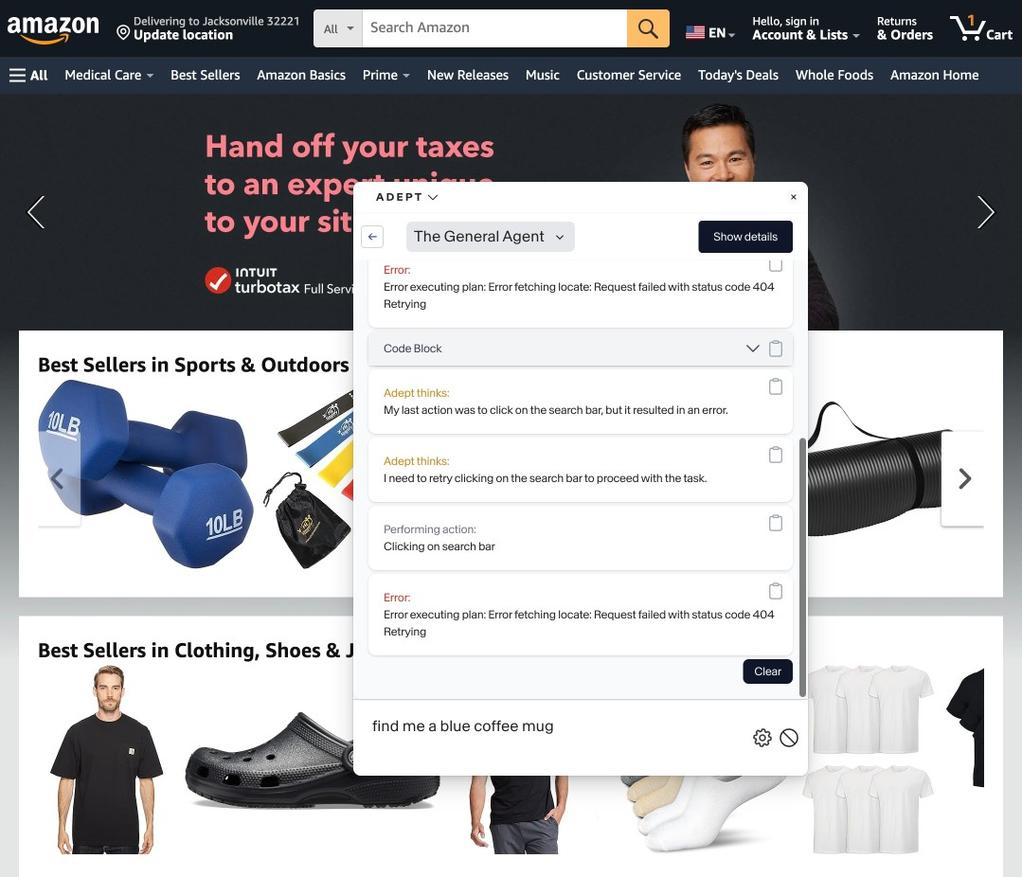 Task type: describe. For each thing, give the bounding box(es) containing it.
crocs unisex-adult classic clogs image
[[185, 710, 441, 810]]

gildan men's crew t-shirts, multipack, style g1100 image
[[946, 665, 1023, 855]]

1 list from the top
[[38, 380, 1023, 569]]

amazon basics 1/2-inch extra thick exercise yoga mat image
[[716, 401, 971, 547]]

wernies no show socks women low socks non slip flat boat line 4/8 pairs image
[[597, 665, 790, 855]]

carhartt men's loose fit heavyweight short-sleeve pocket t-shirt image
[[50, 665, 163, 855]]

russell athletic men's dri-power short sleeve tees, moisture wicking, odor protection, upf 30+ image
[[469, 665, 569, 855]]

Search Amazon text field
[[363, 10, 628, 46]]

fit simplify resistance loop exercise bands with instruction guide and carry bag, set of 5 image
[[263, 380, 441, 569]]

amazon image
[[8, 17, 100, 45]]

carousel next slide image
[[960, 469, 972, 490]]

none submit inside search field
[[628, 9, 670, 47]]



Task type: locate. For each thing, give the bounding box(es) containing it.
None search field
[[314, 9, 670, 49]]

fruit of the loom men's eversoft cotton stay tucked crew t-shirt image
[[802, 665, 934, 855]]

none search field inside "navigation" 'navigation'
[[314, 9, 670, 49]]

main content
[[0, 94, 1023, 878]]

1 vertical spatial list
[[38, 665, 1023, 855]]

list
[[38, 380, 1023, 569], [38, 665, 1023, 855]]

carousel previous slide image
[[51, 469, 63, 490]]

navigation navigation
[[0, 0, 1023, 94]]

0 vertical spatial list
[[38, 380, 1023, 569]]

None submit
[[628, 9, 670, 47]]

amazon basics high-density round foam roller for exercise, massage, muscle recovery image
[[450, 425, 706, 523]]

2 list from the top
[[38, 665, 1023, 855]]

amazon basics neoprene coated hexagon workout dumbbell hand weight image
[[38, 380, 254, 569]]



Task type: vqa. For each thing, say whether or not it's contained in the screenshot.
submit on the right
yes



